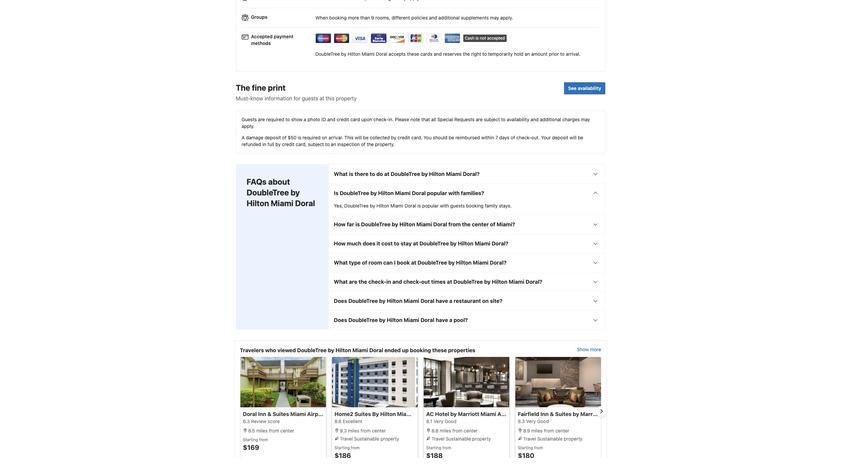 Task type: vqa. For each thing, say whether or not it's contained in the screenshot.
sustainable to the middle
yes



Task type: locate. For each thing, give the bounding box(es) containing it.
and right id
[[328, 117, 336, 122]]

0 horizontal spatial will
[[355, 135, 362, 140]]

0 horizontal spatial travel sustainable property
[[339, 436, 400, 442]]

in inside dropdown button
[[387, 279, 391, 285]]

how inside dropdown button
[[334, 241, 346, 247]]

how
[[334, 221, 346, 228], [334, 241, 346, 247]]

0 vertical spatial on
[[322, 135, 328, 140]]

airport for west/doral
[[498, 411, 516, 417]]

accepted
[[251, 34, 273, 39]]

by inside fairfield inn & suites by marriott miami airport west/doral 8.3 very good
[[573, 411, 580, 417]]

miles right 8.9
[[532, 428, 543, 434]]

id
[[322, 117, 326, 122]]

inn right fairfield
[[541, 411, 549, 417]]

at
[[320, 95, 325, 102], [385, 171, 390, 177], [413, 241, 419, 247], [411, 260, 417, 266], [447, 279, 453, 285]]

travel down 9.3
[[340, 436, 353, 442]]

these left cards
[[407, 51, 419, 57]]

0 horizontal spatial travel
[[340, 436, 353, 442]]

property down 8.9 miles from center at the right bottom of page
[[564, 436, 583, 442]]

1 vertical spatial what
[[334, 260, 348, 266]]

these left properties in the right of the page
[[433, 347, 447, 354]]

have inside dropdown button
[[436, 298, 448, 304]]

good inside fairfield inn & suites by marriott miami airport west/doral 8.3 very good
[[538, 419, 549, 424]]

0 vertical spatial an
[[525, 51, 530, 57]]

0 horizontal spatial apply.
[[242, 123, 255, 129]]

west inside doral inn & suites miami airport west 6.3 review score
[[327, 411, 340, 417]]

with left families?
[[449, 190, 460, 196]]

property right this
[[336, 95, 357, 102]]

8.5 miles from center
[[247, 428, 294, 434]]

and for cards
[[434, 51, 442, 57]]

1 vertical spatial an
[[331, 141, 336, 147]]

apply. inside guests are required to show a photo id and credit card upon check-in. please note that all special requests are subject to availability and additional charges may apply.
[[242, 123, 255, 129]]

property
[[336, 95, 357, 102], [381, 436, 400, 442], [473, 436, 491, 442], [564, 436, 583, 442]]

at left this
[[320, 95, 325, 102]]

1 travel from the left
[[340, 436, 353, 442]]

more left than
[[348, 15, 359, 20]]

suites inside fairfield inn & suites by marriott miami airport west/doral 8.3 very good
[[556, 411, 572, 417]]

1 will from the left
[[355, 135, 362, 140]]

airport,
[[444, 411, 464, 417]]

doral inside dropdown button
[[421, 317, 435, 323]]

2 horizontal spatial be
[[578, 135, 584, 140]]

availability up days
[[507, 117, 530, 122]]

2 suites from the left
[[355, 411, 371, 417]]

different
[[392, 15, 410, 20]]

guests down is doubletree by hilton miami doral popular with families? dropdown button
[[451, 203, 465, 209]]

are for what are the check-in and check-out times at doubletree by hilton miami doral?
[[349, 279, 358, 285]]

1 horizontal spatial starting from
[[427, 446, 452, 451]]

1 inn from the left
[[258, 411, 266, 417]]

1 how from the top
[[334, 221, 346, 228]]

2 travel sustainable property from the left
[[431, 436, 491, 442]]

west/doral
[[518, 411, 546, 417], [640, 411, 669, 417]]

2 vertical spatial booking
[[410, 347, 431, 354]]

1 horizontal spatial suites
[[355, 411, 371, 417]]

0 vertical spatial availability
[[578, 85, 602, 91]]

by inside ac hotel by marriott miami airport west/doral 8.1 very good
[[451, 411, 457, 417]]

credit inside guests are required to show a photo id and credit card upon check-in. please note that all special requests are subject to availability and additional charges may apply.
[[337, 117, 349, 122]]

in
[[263, 141, 267, 147], [387, 279, 391, 285]]

west up 8.6 excellent
[[327, 411, 340, 417]]

an right hold in the top of the page
[[525, 51, 530, 57]]

miami
[[362, 51, 375, 57], [446, 171, 462, 177], [395, 190, 411, 196], [271, 199, 294, 208], [391, 203, 404, 209], [417, 221, 432, 228], [475, 241, 491, 247], [473, 260, 489, 266], [509, 279, 525, 285], [404, 298, 420, 304], [404, 317, 420, 323], [353, 347, 368, 354], [291, 411, 306, 417], [397, 411, 413, 417], [481, 411, 497, 417], [603, 411, 619, 417]]

are down type
[[349, 279, 358, 285]]

1 horizontal spatial subject
[[484, 117, 500, 122]]

does for does doubletree by hilton miami doral have a restaurant on site?
[[334, 298, 347, 304]]

0 horizontal spatial suites
[[273, 411, 289, 417]]

0 vertical spatial these
[[407, 51, 419, 57]]

hotel
[[435, 411, 449, 417]]

at inside 'the fine print must-know information for guests at this property'
[[320, 95, 325, 102]]

1 west/doral from the left
[[518, 411, 546, 417]]

starting for home2 suites by hilton miami doral west airport, fl
[[335, 446, 350, 451]]

is inside a damage deposit of $50 is required on arrival. this will be collected by credit card. you should be reimbursed within 7 days of check-out. your deposit will be refunded in full by credit card, subject to an inspection of the property.
[[298, 135, 301, 140]]

1 vertical spatial availability
[[507, 117, 530, 122]]

a inside dropdown button
[[450, 317, 453, 323]]

3 starting from from the left
[[518, 446, 543, 451]]

& up score
[[268, 411, 272, 417]]

doral left ended
[[370, 347, 383, 354]]

starting from for fairfield
[[518, 446, 543, 451]]

0 vertical spatial arrival.
[[566, 51, 581, 57]]

1 vertical spatial have
[[436, 317, 448, 323]]

doubletree inside what are the check-in and check-out times at doubletree by hilton miami doral? dropdown button
[[454, 279, 483, 285]]

starting from down 8.8
[[427, 446, 452, 451]]

0 vertical spatial with
[[449, 190, 460, 196]]

faqs
[[247, 177, 267, 187]]

1 sustainable from the left
[[354, 436, 380, 442]]

2 have from the top
[[436, 317, 448, 323]]

visa image
[[353, 34, 368, 43]]

subject up within
[[484, 117, 500, 122]]

west up 8.1 very
[[429, 411, 443, 417]]

2 good from the left
[[538, 419, 549, 424]]

1 vertical spatial may
[[582, 117, 591, 122]]

popular inside dropdown button
[[427, 190, 447, 196]]

have
[[436, 298, 448, 304], [436, 317, 448, 323]]

cards
[[421, 51, 433, 57]]

credit left card
[[337, 117, 349, 122]]

this
[[345, 135, 354, 140]]

2 will from the left
[[570, 135, 577, 140]]

what type of room can i book at doubletree by hilton miami doral?
[[334, 260, 507, 266]]

may right the supplements
[[490, 15, 499, 20]]

airport inside doral inn & suites miami airport west 6.3 review score
[[307, 411, 326, 417]]

0 vertical spatial have
[[436, 298, 448, 304]]

airport inside ac hotel by marriott miami airport west/doral 8.1 very good
[[498, 411, 516, 417]]

doral left yes,
[[295, 199, 315, 208]]

1 airport from the left
[[307, 411, 326, 417]]

2 horizontal spatial sustainable
[[538, 436, 563, 442]]

& inside fairfield inn & suites by marriott miami airport west/doral 8.3 very good
[[550, 411, 554, 417]]

does for does doubletree by hilton miami doral have a pool?
[[334, 317, 347, 323]]

0 vertical spatial in
[[263, 141, 267, 147]]

is up card, on the left
[[298, 135, 301, 140]]

1 does from the top
[[334, 298, 347, 304]]

and down i
[[393, 279, 402, 285]]

availability inside guests are required to show a photo id and credit card upon check-in. please note that all special requests are subject to availability and additional charges may apply.
[[507, 117, 530, 122]]

on inside a damage deposit of $50 is required on arrival. this will be collected by credit card. you should be reimbursed within 7 days of check-out. your deposit will be refunded in full by credit card, subject to an inspection of the property.
[[322, 135, 328, 140]]

the left right
[[463, 51, 470, 57]]

miami inside home2 suites by hilton miami doral west airport, fl 8.6 excellent
[[397, 411, 413, 417]]

0 horizontal spatial west/doral
[[518, 411, 546, 417]]

center inside dropdown button
[[472, 221, 489, 228]]

2 west from the left
[[429, 411, 443, 417]]

doubletree inside what type of room can i book at doubletree by hilton miami doral? dropdown button
[[418, 260, 447, 266]]

subject
[[484, 117, 500, 122], [308, 141, 324, 147]]

inn for fairfield
[[541, 411, 549, 417]]

sustainable down 8.9 miles from center at the right bottom of page
[[538, 436, 563, 442]]

may right charges
[[582, 117, 591, 122]]

3 sustainable from the left
[[538, 436, 563, 442]]

doral up yes, doubletree by hilton miami doral is popular with guests booking family stays.
[[412, 190, 426, 196]]

check- up the does doubletree by hilton miami doral have a restaurant on site?
[[404, 279, 422, 285]]

0 horizontal spatial sustainable
[[354, 436, 380, 442]]

have inside dropdown button
[[436, 317, 448, 323]]

0 vertical spatial popular
[[427, 190, 447, 196]]

1 horizontal spatial west/doral
[[640, 411, 669, 417]]

does inside dropdown button
[[334, 317, 347, 323]]

will right "this"
[[355, 135, 362, 140]]

required down information
[[266, 117, 284, 122]]

1 miles from the left
[[257, 428, 268, 434]]

travel for fairfield
[[524, 436, 537, 442]]

accepted payment methods and conditions element
[[242, 30, 600, 46]]

0 horizontal spatial subject
[[308, 141, 324, 147]]

2 horizontal spatial credit
[[398, 135, 410, 140]]

miles for doral
[[257, 428, 268, 434]]

required up card, on the left
[[303, 135, 321, 140]]

3 travel from the left
[[524, 436, 537, 442]]

booking right the up
[[410, 347, 431, 354]]

property for fairfield
[[564, 436, 583, 442]]

to left "inspection"
[[325, 141, 330, 147]]

sustainable down 9.3 miles from center
[[354, 436, 380, 442]]

on
[[322, 135, 328, 140], [483, 298, 489, 304]]

deposit right your
[[553, 135, 569, 140]]

check- right days
[[517, 135, 532, 140]]

should
[[433, 135, 448, 140]]

marriott inside fairfield inn & suites by marriott miami airport west/doral 8.3 very good
[[581, 411, 602, 417]]

1 horizontal spatial deposit
[[553, 135, 569, 140]]

west inside home2 suites by hilton miami doral west airport, fl 8.6 excellent
[[429, 411, 443, 417]]

does doubletree by hilton miami doral have a restaurant on site?
[[334, 298, 503, 304]]

required inside guests are required to show a photo id and credit card upon check-in. please note that all special requests are subject to availability and additional charges may apply.
[[266, 117, 284, 122]]

show
[[577, 347, 589, 353]]

0 horizontal spatial &
[[268, 411, 272, 417]]

see
[[569, 85, 577, 91]]

1 vertical spatial popular
[[423, 203, 439, 209]]

2 inn from the left
[[541, 411, 549, 417]]

check-
[[374, 117, 389, 122], [517, 135, 532, 140], [369, 279, 387, 285], [404, 279, 422, 285]]

this
[[326, 95, 335, 102]]

you
[[424, 135, 432, 140]]

what for what is there to do at doubletree by hilton miami doral?
[[334, 171, 348, 177]]

accepts
[[389, 51, 406, 57]]

doral down yes, doubletree by hilton miami doral is popular with guests booking family stays.
[[434, 221, 447, 228]]

1 vertical spatial a
[[450, 298, 453, 304]]

and right policies
[[429, 15, 438, 20]]

2 marriott from the left
[[581, 411, 602, 417]]

0 vertical spatial apply.
[[501, 15, 514, 20]]

and for id
[[328, 117, 336, 122]]

1 what from the top
[[334, 171, 348, 177]]

2 horizontal spatial travel
[[524, 436, 537, 442]]

to
[[483, 51, 487, 57], [561, 51, 565, 57], [286, 117, 290, 122], [502, 117, 506, 122], [325, 141, 330, 147], [370, 171, 375, 177], [394, 241, 400, 247]]

the down collected
[[367, 141, 374, 147]]

apply. up accepted
[[501, 15, 514, 20]]

0 horizontal spatial required
[[266, 117, 284, 122]]

1 have from the top
[[436, 298, 448, 304]]

starting from down 9.3
[[335, 446, 360, 451]]

doral? inside what type of room can i book at doubletree by hilton miami doral? dropdown button
[[490, 260, 507, 266]]

who
[[265, 347, 276, 354]]

starting from for home2
[[335, 446, 360, 451]]

booking right the when
[[330, 15, 347, 20]]

1 vertical spatial guests
[[451, 203, 465, 209]]

from up how much does it cost to stay at doubletree by hilton miami doral? dropdown button
[[449, 221, 461, 228]]

at right book
[[411, 260, 417, 266]]

0 horizontal spatial credit
[[282, 141, 295, 147]]

doral down the does doubletree by hilton miami doral have a restaurant on site?
[[421, 317, 435, 323]]

at inside dropdown button
[[413, 241, 419, 247]]

2 what from the top
[[334, 260, 348, 266]]

arrival. inside a damage deposit of $50 is required on arrival. this will be collected by credit card. you should be reimbursed within 7 days of check-out. your deposit will be refunded in full by credit card, subject to an inspection of the property.
[[329, 135, 343, 140]]

maestro image
[[316, 34, 331, 43]]

sustainable for &
[[538, 436, 563, 442]]

doral up 8.1 very
[[414, 411, 428, 417]]

1 west from the left
[[327, 411, 340, 417]]

by
[[341, 51, 347, 57], [391, 135, 397, 140], [276, 141, 281, 147], [422, 171, 428, 177], [291, 188, 300, 197], [371, 190, 377, 196], [370, 203, 376, 209], [392, 221, 399, 228], [451, 241, 457, 247], [449, 260, 455, 266], [485, 279, 491, 285], [379, 298, 386, 304], [379, 317, 386, 323], [328, 347, 335, 354], [451, 411, 457, 417], [573, 411, 580, 417]]

from down 8.5 miles from center
[[259, 438, 268, 443]]

inn inside doral inn & suites miami airport west 6.3 review score
[[258, 411, 266, 417]]

doral down is doubletree by hilton miami doral popular with families?
[[405, 203, 416, 209]]

is left not
[[476, 36, 479, 41]]

0 horizontal spatial good
[[445, 419, 457, 424]]

2 horizontal spatial airport
[[620, 411, 639, 417]]

popular up yes, doubletree by hilton miami doral is popular with guests booking family stays.
[[427, 190, 447, 196]]

sustainable for by
[[446, 436, 471, 442]]

starting inside starting from $169
[[243, 438, 258, 443]]

1 horizontal spatial west
[[429, 411, 443, 417]]

good inside ac hotel by marriott miami airport west/doral 8.1 very good
[[445, 419, 457, 424]]

0 horizontal spatial on
[[322, 135, 328, 140]]

2 west/doral from the left
[[640, 411, 669, 417]]

how much does it cost to stay at doubletree by hilton miami doral? button
[[329, 234, 605, 253]]

1 horizontal spatial additional
[[540, 117, 562, 122]]

travel sustainable property for by
[[339, 436, 400, 442]]

please
[[395, 117, 410, 122]]

times
[[432, 279, 446, 285]]

2 sustainable from the left
[[446, 436, 471, 442]]

1 vertical spatial more
[[591, 347, 602, 353]]

with down is doubletree by hilton miami doral popular with families? dropdown button
[[440, 203, 449, 209]]

0 vertical spatial credit
[[337, 117, 349, 122]]

inn up '6.3 review'
[[258, 411, 266, 417]]

pool?
[[454, 317, 468, 323]]

is left 'there'
[[349, 171, 354, 177]]

deposit up full
[[265, 135, 281, 140]]

0 horizontal spatial guests
[[302, 95, 318, 102]]

1 & from the left
[[268, 411, 272, 417]]

requests
[[455, 117, 475, 122]]

viewed
[[278, 347, 296, 354]]

doral inside home2 suites by hilton miami doral west airport, fl 8.6 excellent
[[414, 411, 428, 417]]

travel for home2
[[340, 436, 353, 442]]

1 horizontal spatial credit
[[337, 117, 349, 122]]

to left 'stay'
[[394, 241, 400, 247]]

doubletree inside does doubletree by hilton miami doral have a pool? dropdown button
[[349, 317, 378, 323]]

1 horizontal spatial travel
[[432, 436, 445, 442]]

how inside dropdown button
[[334, 221, 346, 228]]

1 horizontal spatial are
[[349, 279, 358, 285]]

inn
[[258, 411, 266, 417], [541, 411, 549, 417]]

what is there to do at doubletree by hilton miami doral? button
[[329, 165, 605, 184]]

travelers
[[240, 347, 264, 354]]

than
[[361, 15, 370, 20]]

see availability button
[[565, 82, 606, 94]]

cash is not accepted
[[465, 36, 505, 41]]

doral? inside how much does it cost to stay at doubletree by hilton miami doral? dropdown button
[[492, 241, 509, 247]]

0 horizontal spatial are
[[258, 117, 265, 122]]

card,
[[296, 141, 307, 147]]

be left collected
[[363, 135, 369, 140]]

american express image
[[445, 34, 461, 43]]

accepted payment methods
[[251, 34, 294, 46]]

3 be from the left
[[578, 135, 584, 140]]

0 vertical spatial may
[[490, 15, 499, 20]]

how left the far
[[334, 221, 346, 228]]

inn for doral
[[258, 411, 266, 417]]

arrival. left "this"
[[329, 135, 343, 140]]

starting down 8.8
[[427, 446, 442, 451]]

arrival.
[[566, 51, 581, 57], [329, 135, 343, 140]]

more inside show more link
[[591, 347, 602, 353]]

and inside dropdown button
[[393, 279, 402, 285]]

are inside what are the check-in and check-out times at doubletree by hilton miami doral? dropdown button
[[349, 279, 358, 285]]

are right the requests
[[476, 117, 483, 122]]

2 horizontal spatial travel sustainable property
[[522, 436, 583, 442]]

hilton
[[348, 51, 361, 57], [429, 171, 445, 177], [378, 190, 394, 196], [247, 199, 269, 208], [377, 203, 390, 209], [400, 221, 415, 228], [458, 241, 474, 247], [456, 260, 472, 266], [492, 279, 508, 285], [387, 298, 403, 304], [387, 317, 403, 323], [336, 347, 351, 354], [381, 411, 396, 417]]

2 travel from the left
[[432, 436, 445, 442]]

doral up '6.3 review'
[[243, 411, 257, 417]]

1 horizontal spatial required
[[303, 135, 321, 140]]

mastercard image
[[334, 34, 350, 43]]

travelers who viewed doubletree by hilton miami doral ended up booking these properties
[[240, 347, 476, 354]]

1 horizontal spatial &
[[550, 411, 554, 417]]

faqs about doubletree by hilton miami doral
[[247, 177, 315, 208]]

can
[[384, 260, 393, 266]]

2 horizontal spatial booking
[[466, 203, 484, 209]]

travel sustainable property down 9.3 miles from center
[[339, 436, 400, 442]]

may
[[490, 15, 499, 20], [582, 117, 591, 122]]

property inside 'the fine print must-know information for guests at this property'
[[336, 95, 357, 102]]

2 does from the top
[[334, 317, 347, 323]]

a left pool?
[[450, 317, 453, 323]]

the down type
[[359, 279, 367, 285]]

how far is doubletree by hilton miami doral from the center of miami?
[[334, 221, 516, 228]]

center down family on the right of page
[[472, 221, 489, 228]]

from inside starting from $169
[[259, 438, 268, 443]]

airport for west
[[307, 411, 326, 417]]

does doubletree by hilton miami doral have a pool?
[[334, 317, 468, 323]]

additional up american express icon
[[439, 15, 460, 20]]

jcb image
[[408, 34, 424, 43]]

3 miles from the left
[[440, 428, 451, 434]]

2 vertical spatial a
[[450, 317, 453, 323]]

0 vertical spatial more
[[348, 15, 359, 20]]

doral? inside "what is there to do at doubletree by hilton miami doral?" dropdown button
[[463, 171, 480, 177]]

a inside dropdown button
[[450, 298, 453, 304]]

0 horizontal spatial starting from
[[335, 446, 360, 451]]

1 vertical spatial subject
[[308, 141, 324, 147]]

1 horizontal spatial arrival.
[[566, 51, 581, 57]]

1 horizontal spatial more
[[591, 347, 602, 353]]

book
[[397, 260, 410, 266]]

suites up score
[[273, 411, 289, 417]]

an left "inspection"
[[331, 141, 336, 147]]

0 vertical spatial how
[[334, 221, 346, 228]]

have left pool?
[[436, 317, 448, 323]]

& inside doral inn & suites miami airport west 6.3 review score
[[268, 411, 272, 417]]

type
[[349, 260, 361, 266]]

$169 region
[[235, 357, 669, 458]]

booking for yes, doubletree by hilton miami doral is popular with guests booking family stays.
[[466, 203, 484, 209]]

does inside dropdown button
[[334, 298, 347, 304]]

1 horizontal spatial apply.
[[501, 15, 514, 20]]

8.8 miles from center
[[431, 428, 478, 434]]

2 starting from from the left
[[427, 446, 452, 451]]

in down the can
[[387, 279, 391, 285]]

miles right 8.5
[[257, 428, 268, 434]]

3 airport from the left
[[620, 411, 639, 417]]

2 airport from the left
[[498, 411, 516, 417]]

0 horizontal spatial deposit
[[265, 135, 281, 140]]

from down score
[[269, 428, 279, 434]]

west
[[327, 411, 340, 417], [429, 411, 443, 417]]

0 horizontal spatial inn
[[258, 411, 266, 417]]

0 horizontal spatial airport
[[307, 411, 326, 417]]

the
[[463, 51, 470, 57], [367, 141, 374, 147], [462, 221, 471, 228], [359, 279, 367, 285]]

0 vertical spatial additional
[[439, 15, 460, 20]]

1 travel sustainable property from the left
[[339, 436, 400, 442]]

yes, doubletree by hilton miami doral is popular with guests booking family stays.
[[334, 203, 512, 209]]

4 miles from the left
[[532, 428, 543, 434]]

travel
[[340, 436, 353, 442], [432, 436, 445, 442], [524, 436, 537, 442]]

what for what type of room can i book at doubletree by hilton miami doral?
[[334, 260, 348, 266]]

2 how from the top
[[334, 241, 346, 247]]

to right prior
[[561, 51, 565, 57]]

fairfield inn & suites by marriott miami airport west/doral 8.3 very good
[[518, 411, 669, 424]]

1 horizontal spatial travel sustainable property
[[431, 436, 491, 442]]

miles
[[257, 428, 268, 434], [348, 428, 360, 434], [440, 428, 451, 434], [532, 428, 543, 434]]

amount
[[532, 51, 548, 57]]

center down fairfield inn & suites by marriott miami airport west/doral 8.3 very good on the right bottom of page
[[556, 428, 570, 434]]

1 vertical spatial additional
[[540, 117, 562, 122]]

doubletree by hilton miami doral accepts these cards and reserves the right to temporarily hold an amount prior to arrival.
[[316, 51, 581, 57]]

center for home2 suites by hilton miami doral west airport, fl
[[372, 428, 386, 434]]

center for ac hotel by marriott miami airport west/doral
[[464, 428, 478, 434]]

3 travel sustainable property from the left
[[522, 436, 583, 442]]

is down is doubletree by hilton miami doral popular with families?
[[418, 203, 421, 209]]

0 horizontal spatial these
[[407, 51, 419, 57]]

center down fl
[[464, 428, 478, 434]]

0 vertical spatial booking
[[330, 15, 347, 20]]

1 suites from the left
[[273, 411, 289, 417]]

1 vertical spatial arrival.
[[329, 135, 343, 140]]

1 marriott from the left
[[458, 411, 480, 417]]

required inside a damage deposit of $50 is required on arrival. this will be collected by credit card. you should be reimbursed within 7 days of check-out. your deposit will be refunded in full by credit card, subject to an inspection of the property.
[[303, 135, 321, 140]]

1 horizontal spatial airport
[[498, 411, 516, 417]]

may inside guests are required to show a photo id and credit card upon check-in. please note that all special requests are subject to availability and additional charges may apply.
[[582, 117, 591, 122]]

required
[[266, 117, 284, 122], [303, 135, 321, 140]]

2 horizontal spatial starting from
[[518, 446, 543, 451]]

fairfield
[[518, 411, 540, 417]]

0 horizontal spatial booking
[[330, 15, 347, 20]]

a left restaurant
[[450, 298, 453, 304]]

1 horizontal spatial be
[[449, 135, 455, 140]]

property.
[[375, 141, 395, 147]]

0 vertical spatial guests
[[302, 95, 318, 102]]

1 horizontal spatial good
[[538, 419, 549, 424]]

miami?
[[497, 221, 516, 228]]

1 vertical spatial does
[[334, 317, 347, 323]]

from down 9.3 miles from center
[[351, 446, 360, 451]]

hilton inside 'faqs about doubletree by hilton miami doral'
[[247, 199, 269, 208]]

suites inside doral inn & suites miami airport west 6.3 review score
[[273, 411, 289, 417]]

1 good from the left
[[445, 419, 457, 424]]

inn inside fairfield inn & suites by marriott miami airport west/doral 8.3 very good
[[541, 411, 549, 417]]

3 what from the top
[[334, 279, 348, 285]]

subject right card, on the left
[[308, 141, 324, 147]]

on left site?
[[483, 298, 489, 304]]

in inside a damage deposit of $50 is required on arrival. this will be collected by credit card. you should be reimbursed within 7 days of check-out. your deposit will be refunded in full by credit card, subject to an inspection of the property.
[[263, 141, 267, 147]]

1 horizontal spatial may
[[582, 117, 591, 122]]

apply. down guests
[[242, 123, 255, 129]]

the fine print must-know information for guests at this property
[[236, 83, 357, 102]]

center for fairfield inn & suites by marriott miami airport west/doral
[[556, 428, 570, 434]]

suites up 8.9 miles from center at the right bottom of page
[[556, 411, 572, 417]]

1 horizontal spatial guests
[[451, 203, 465, 209]]

miles for fairfield
[[532, 428, 543, 434]]

0 horizontal spatial west
[[327, 411, 340, 417]]

popular up how far is doubletree by hilton miami doral from the center of miami?
[[423, 203, 439, 209]]

deposit
[[265, 135, 281, 140], [553, 135, 569, 140]]

1 starting from from the left
[[335, 446, 360, 451]]

& up 8.9 miles from center at the right bottom of page
[[550, 411, 554, 417]]

on down id
[[322, 135, 328, 140]]

how left 'much'
[[334, 241, 346, 247]]

1 horizontal spatial an
[[525, 51, 530, 57]]

2 & from the left
[[550, 411, 554, 417]]

does doubletree by hilton miami doral have a pool? button
[[329, 311, 605, 330]]

1 horizontal spatial on
[[483, 298, 489, 304]]

0 horizontal spatial an
[[331, 141, 336, 147]]

ac hotel by marriott miami airport west/doral 8.1 very good
[[427, 411, 546, 424]]

damage
[[246, 135, 264, 140]]

does
[[363, 241, 376, 247]]

3 suites from the left
[[556, 411, 572, 417]]

good
[[445, 419, 457, 424], [538, 419, 549, 424]]

doubletree inside "what is there to do at doubletree by hilton miami doral?" dropdown button
[[391, 171, 421, 177]]

suites for fairfield
[[556, 411, 572, 417]]

does doubletree by hilton miami doral have a restaurant on site? button
[[329, 292, 605, 311]]

1 vertical spatial in
[[387, 279, 391, 285]]

1 vertical spatial on
[[483, 298, 489, 304]]

1 vertical spatial booking
[[466, 203, 484, 209]]

0 horizontal spatial more
[[348, 15, 359, 20]]

2 miles from the left
[[348, 428, 360, 434]]

0 horizontal spatial availability
[[507, 117, 530, 122]]

booking inside accordion control element
[[466, 203, 484, 209]]

0 horizontal spatial arrival.
[[329, 135, 343, 140]]

1 vertical spatial how
[[334, 241, 346, 247]]

2 vertical spatial what
[[334, 279, 348, 285]]



Task type: describe. For each thing, give the bounding box(es) containing it.
carte blanche image
[[371, 34, 387, 43]]

properties
[[449, 347, 476, 354]]

8.5
[[248, 428, 255, 434]]

8.8
[[432, 428, 439, 434]]

to inside dropdown button
[[370, 171, 375, 177]]

1 vertical spatial these
[[433, 347, 447, 354]]

a for does doubletree by hilton miami doral have a pool?
[[450, 317, 453, 323]]

miami inside doral inn & suites miami airport west 6.3 review score
[[291, 411, 306, 417]]

out.
[[532, 135, 540, 140]]

must-
[[236, 95, 251, 102]]

home2 suites by hilton miami doral west airport, fl 8.6 excellent
[[335, 411, 470, 424]]

a for does doubletree by hilton miami doral have a restaurant on site?
[[450, 298, 453, 304]]

doubletree inside does doubletree by hilton miami doral have a restaurant on site? dropdown button
[[349, 298, 378, 304]]

0 horizontal spatial additional
[[439, 15, 460, 20]]

upon
[[362, 117, 373, 122]]

cost
[[382, 241, 393, 247]]

on inside dropdown button
[[483, 298, 489, 304]]

9.3
[[340, 428, 347, 434]]

is
[[334, 190, 339, 196]]

diners club image
[[427, 34, 442, 43]]

0 horizontal spatial may
[[490, 15, 499, 20]]

to up days
[[502, 117, 506, 122]]

in.
[[389, 117, 394, 122]]

at right times
[[447, 279, 453, 285]]

charges
[[563, 117, 580, 122]]

a
[[242, 135, 245, 140]]

suites for doral
[[273, 411, 289, 417]]

starting from $169
[[243, 438, 268, 452]]

7
[[496, 135, 498, 140]]

8.3 very
[[518, 419, 536, 424]]

the inside a damage deposit of $50 is required on arrival. this will be collected by credit card. you should be reimbursed within 7 days of check-out. your deposit will be refunded in full by credit card, subject to an inspection of the property.
[[367, 141, 374, 147]]

1 vertical spatial credit
[[398, 135, 410, 140]]

property for ac
[[473, 436, 491, 442]]

card
[[351, 117, 360, 122]]

prior
[[549, 51, 559, 57]]

west/doral inside fairfield inn & suites by marriott miami airport west/doral 8.3 very good
[[640, 411, 669, 417]]

print
[[268, 83, 286, 92]]

accepted
[[488, 36, 505, 41]]

special
[[438, 117, 453, 122]]

an inside a damage deposit of $50 is required on arrival. this will be collected by credit card. you should be reimbursed within 7 days of check-out. your deposit will be refunded in full by credit card, subject to an inspection of the property.
[[331, 141, 336, 147]]

to left the show in the left top of the page
[[286, 117, 290, 122]]

how for how far is doubletree by hilton miami doral from the center of miami?
[[334, 221, 346, 228]]

of left $50
[[282, 135, 287, 140]]

not
[[480, 36, 486, 41]]

travel sustainable property for by
[[431, 436, 491, 442]]

supplements
[[461, 15, 489, 20]]

guests are required to show a photo id and credit card upon check-in. please note that all special requests are subject to availability and additional charges may apply.
[[242, 117, 591, 129]]

from right 8.9
[[544, 428, 555, 434]]

8.6 excellent
[[335, 419, 363, 424]]

when
[[316, 15, 328, 20]]

inspection
[[338, 141, 360, 147]]

check- inside a damage deposit of $50 is required on arrival. this will be collected by credit card. you should be reimbursed within 7 days of check-out. your deposit will be refunded in full by credit card, subject to an inspection of the property.
[[517, 135, 532, 140]]

show
[[291, 117, 303, 122]]

1 deposit from the left
[[265, 135, 281, 140]]

& for fairfield
[[550, 411, 554, 417]]

2 deposit from the left
[[553, 135, 569, 140]]

have for restaurant
[[436, 298, 448, 304]]

ended
[[385, 347, 401, 354]]

from down 8.9 miles from center at the right bottom of page
[[535, 446, 543, 451]]

collected
[[370, 135, 390, 140]]

starting from for ac
[[427, 446, 452, 451]]

the up how much does it cost to stay at doubletree by hilton miami doral? dropdown button
[[462, 221, 471, 228]]

show more
[[577, 347, 602, 353]]

guests inside 'the fine print must-know information for guests at this property'
[[302, 95, 318, 102]]

days
[[500, 135, 510, 140]]

what for what are the check-in and check-out times at doubletree by hilton miami doral?
[[334, 279, 348, 285]]

groups
[[251, 14, 268, 20]]

of right "inspection"
[[361, 141, 366, 147]]

room
[[369, 260, 382, 266]]

guests
[[242, 117, 257, 122]]

by
[[373, 411, 379, 417]]

home2
[[335, 411, 354, 417]]

hilton inside home2 suites by hilton miami doral west airport, fl 8.6 excellent
[[381, 411, 396, 417]]

west for doral
[[429, 411, 443, 417]]

of right days
[[511, 135, 516, 140]]

it
[[377, 241, 380, 247]]

with inside is doubletree by hilton miami doral popular with families? dropdown button
[[449, 190, 460, 196]]

2 horizontal spatial are
[[476, 117, 483, 122]]

and up out.
[[531, 117, 539, 122]]

what type of room can i book at doubletree by hilton miami doral? button
[[329, 253, 605, 272]]

yes,
[[334, 203, 343, 209]]

airport inside fairfield inn & suites by marriott miami airport west/doral 8.3 very good
[[620, 411, 639, 417]]

for
[[294, 95, 301, 102]]

far
[[347, 221, 354, 228]]

photo
[[308, 117, 320, 122]]

miles for home2
[[348, 428, 360, 434]]

of left miami?
[[490, 221, 496, 228]]

how much does it cost to stay at doubletree by hilton miami doral?
[[334, 241, 509, 247]]

is right the far
[[356, 221, 360, 228]]

check- inside guests are required to show a photo id and credit card upon check-in. please note that all special requests are subject to availability and additional charges may apply.
[[374, 117, 389, 122]]

west for airport
[[327, 411, 340, 417]]

doral inside doral inn & suites miami airport west 6.3 review score
[[243, 411, 257, 417]]

discover image
[[390, 34, 405, 43]]

is doubletree by hilton miami doral popular with families?
[[334, 190, 485, 196]]

doubletree inside how far is doubletree by hilton miami doral from the center of miami? dropdown button
[[361, 221, 391, 228]]

card.
[[412, 135, 423, 140]]

know
[[251, 95, 263, 102]]

guests inside accordion control element
[[451, 203, 465, 209]]

doral left accepts
[[376, 51, 388, 57]]

travel sustainable property for &
[[522, 436, 583, 442]]

stay
[[401, 241, 412, 247]]

miles for ac
[[440, 428, 451, 434]]

from down 8.8 miles from center
[[443, 446, 452, 451]]

when booking more than 9 rooms, different policies and additional supplements may apply.
[[316, 15, 514, 20]]

miami inside ac hotel by marriott miami airport west/doral 8.1 very good
[[481, 411, 497, 417]]

how for how much does it cost to stay at doubletree by hilton miami doral?
[[334, 241, 346, 247]]

9
[[371, 15, 374, 20]]

suites inside home2 suites by hilton miami doral west airport, fl 8.6 excellent
[[355, 411, 371, 417]]

is inside accepted payment methods and conditions element
[[476, 36, 479, 41]]

to right right
[[483, 51, 487, 57]]

starting for fairfield inn & suites by marriott miami airport west/doral
[[518, 446, 533, 451]]

additional inside guests are required to show a photo id and credit card upon check-in. please note that all special requests are subject to availability and additional charges may apply.
[[540, 117, 562, 122]]

refunded
[[242, 141, 261, 147]]

marriott inside ac hotel by marriott miami airport west/doral 8.1 very good
[[458, 411, 480, 417]]

center for doral inn & suites miami airport west
[[281, 428, 294, 434]]

2 be from the left
[[449, 135, 455, 140]]

to inside a damage deposit of $50 is required on arrival. this will be collected by credit card. you should be reimbursed within 7 days of check-out. your deposit will be refunded in full by credit card, subject to an inspection of the property.
[[325, 141, 330, 147]]

& for doral
[[268, 411, 272, 417]]

doral down out
[[421, 298, 435, 304]]

fine
[[252, 83, 266, 92]]

travel for ac
[[432, 436, 445, 442]]

8.9
[[524, 428, 531, 434]]

miami inside 'faqs about doubletree by hilton miami doral'
[[271, 199, 294, 208]]

accordion control element
[[328, 164, 606, 330]]

doral? inside what are the check-in and check-out times at doubletree by hilton miami doral? dropdown button
[[526, 279, 543, 285]]

out
[[422, 279, 430, 285]]

and for policies
[[429, 15, 438, 20]]

subject inside guests are required to show a photo id and credit card upon check-in. please note that all special requests are subject to availability and additional charges may apply.
[[484, 117, 500, 122]]

do
[[377, 171, 383, 177]]

booking for travelers who viewed doubletree by hilton miami doral ended up booking these properties
[[410, 347, 431, 354]]

stays.
[[499, 203, 512, 209]]

check- down room
[[369, 279, 387, 285]]

that
[[422, 117, 430, 122]]

note
[[411, 117, 420, 122]]

doubletree inside is doubletree by hilton miami doral popular with families? dropdown button
[[340, 190, 370, 196]]

hold
[[514, 51, 524, 57]]

site?
[[490, 298, 503, 304]]

by inside 'faqs about doubletree by hilton miami doral'
[[291, 188, 300, 197]]

miami inside fairfield inn & suites by marriott miami airport west/doral 8.3 very good
[[603, 411, 619, 417]]

availability inside "button"
[[578, 85, 602, 91]]

from inside dropdown button
[[449, 221, 461, 228]]

restaurant
[[454, 298, 481, 304]]

subject inside a damage deposit of $50 is required on arrival. this will be collected by credit card. you should be reimbursed within 7 days of check-out. your deposit will be refunded in full by credit card, subject to an inspection of the property.
[[308, 141, 324, 147]]

1 be from the left
[[363, 135, 369, 140]]

full
[[268, 141, 274, 147]]

at right do
[[385, 171, 390, 177]]

2 vertical spatial credit
[[282, 141, 295, 147]]

what are the check-in and check-out times at doubletree by hilton miami doral? button
[[329, 273, 605, 291]]

what is there to do at doubletree by hilton miami doral?
[[334, 171, 480, 177]]

west/doral inside ac hotel by marriott miami airport west/doral 8.1 very good
[[518, 411, 546, 417]]

to inside dropdown button
[[394, 241, 400, 247]]

there
[[355, 171, 369, 177]]

doubletree inside 'faqs about doubletree by hilton miami doral'
[[247, 188, 289, 197]]

reserves
[[443, 51, 462, 57]]

property for home2
[[381, 436, 400, 442]]

a inside guests are required to show a photo id and credit card upon check-in. please note that all special requests are subject to availability and additional charges may apply.
[[304, 117, 307, 122]]

starting for ac hotel by marriott miami airport west/doral
[[427, 446, 442, 451]]

doral inn & suites miami airport west 6.3 review score
[[243, 411, 340, 424]]

from down airport,
[[453, 428, 463, 434]]

ac
[[427, 411, 434, 417]]

family
[[485, 203, 498, 209]]

all
[[432, 117, 436, 122]]

from down 8.6 excellent
[[361, 428, 371, 434]]

6.3 review
[[243, 419, 267, 424]]

doral inside 'faqs about doubletree by hilton miami doral'
[[295, 199, 315, 208]]

have for pool?
[[436, 317, 448, 323]]

fl
[[466, 411, 470, 417]]

your
[[541, 135, 551, 140]]

1 vertical spatial with
[[440, 203, 449, 209]]

doubletree inside how much does it cost to stay at doubletree by hilton miami doral? dropdown button
[[420, 241, 449, 247]]

are for guests are required to show a photo id and credit card upon check-in. please note that all special requests are subject to availability and additional charges may apply.
[[258, 117, 265, 122]]

the
[[236, 83, 250, 92]]

of right type
[[362, 260, 368, 266]]

sustainable for by
[[354, 436, 380, 442]]

8.9 miles from center
[[522, 428, 570, 434]]



